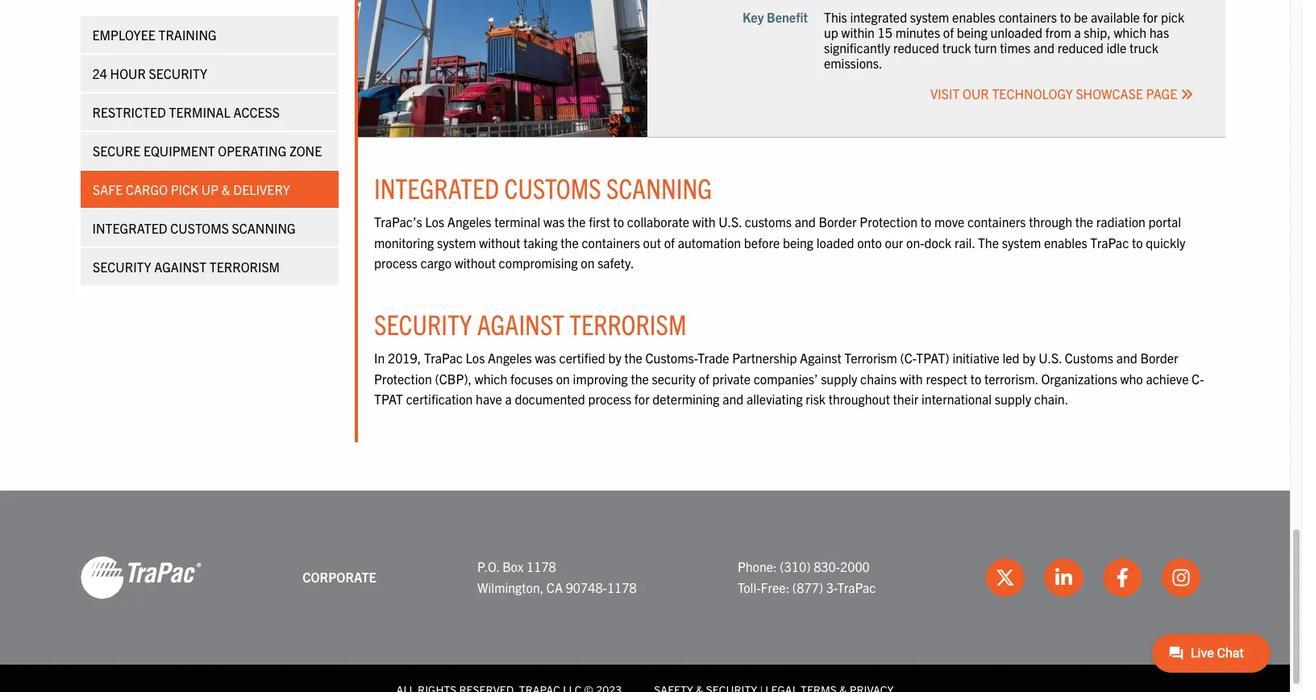 Task type: locate. For each thing, give the bounding box(es) containing it.
1 by from the left
[[608, 350, 621, 366]]

2 horizontal spatial customs
[[1065, 350, 1113, 366]]

on left safety.
[[581, 255, 595, 271]]

initiative
[[952, 350, 1000, 366]]

to down radiation on the top of the page
[[1132, 234, 1143, 251]]

dock
[[924, 234, 952, 251]]

1 horizontal spatial truck
[[1130, 40, 1158, 56]]

protection up our
[[860, 214, 917, 230]]

0 vertical spatial trapac
[[1090, 234, 1129, 251]]

security down 'safe'
[[93, 259, 151, 275]]

trapac inside phone: (310) 830-2000 toll-free: (877) 3-trapac
[[837, 580, 876, 596]]

1 vertical spatial was
[[535, 350, 556, 366]]

on
[[581, 255, 595, 271], [556, 371, 570, 387]]

customs down safe cargo pick up & delivery
[[171, 220, 229, 236]]

of right the minutes
[[943, 24, 954, 40]]

1 vertical spatial trapac
[[424, 350, 463, 366]]

0 horizontal spatial customs
[[171, 220, 229, 236]]

process inside trapac's los angeles terminal was the first to collaborate with u.s. customs and border protection to move containers through the radiation portal monitoring system without taking the containers out of automation before being loaded onto our on-dock rail. the system enables trapac to quickly process cargo without compromising on safety.
[[374, 255, 417, 271]]

with down (c-
[[900, 371, 923, 387]]

against inside 'in 2019, trapac los angeles was certified by the customs-trade partnership against terrorism (c-tpat) initiative led by u.s. customs and border protection (cbp), which focuses on improving the security of private companies' supply chains with respect to terrorism. organizations who achieve c- tpat certification have a documented process for determining and alleviating risk throughout their international supply chain.'
[[800, 350, 841, 366]]

which up have at the bottom left
[[475, 371, 507, 387]]

for
[[1143, 9, 1158, 25], [634, 391, 650, 407]]

1 horizontal spatial supply
[[995, 391, 1031, 407]]

scanning down delivery at the top left
[[232, 220, 296, 236]]

2 vertical spatial trapac
[[837, 580, 876, 596]]

0 vertical spatial a
[[1074, 24, 1081, 40]]

0 horizontal spatial against
[[154, 259, 206, 275]]

chain.
[[1034, 391, 1068, 407]]

security against terrorism down the integrated customs scanning link
[[93, 259, 280, 275]]

without
[[479, 234, 520, 251], [454, 255, 496, 271]]

improving
[[573, 371, 628, 387]]

supply up throughout in the right of the page
[[821, 371, 857, 387]]

0 horizontal spatial u.s.
[[719, 214, 742, 230]]

0 vertical spatial containers
[[998, 9, 1057, 25]]

was inside trapac's los angeles terminal was the first to collaborate with u.s. customs and border protection to move containers through the radiation portal monitoring system without taking the containers out of automation before being loaded onto our on-dock rail. the system enables trapac to quickly process cargo without compromising on safety.
[[543, 214, 565, 230]]

2 horizontal spatial terrorism
[[844, 350, 897, 366]]

which
[[1114, 24, 1147, 40], [475, 371, 507, 387]]

24 hour security
[[93, 65, 208, 81]]

border inside trapac's los angeles terminal was the first to collaborate with u.s. customs and border protection to move containers through the radiation portal monitoring system without taking the containers out of automation before being loaded onto our on-dock rail. the system enables trapac to quickly process cargo without compromising on safety.
[[819, 214, 857, 230]]

1 horizontal spatial trapac
[[837, 580, 876, 596]]

1 horizontal spatial being
[[957, 24, 988, 40]]

1 horizontal spatial process
[[588, 391, 631, 407]]

system inside this integrated system enables containers to be available for pick up within 15 minutes of being unloaded from a ship, which has significantly reduced truck turn times and reduced idle truck emissions.
[[910, 9, 949, 25]]

a right have at the bottom left
[[505, 391, 512, 407]]

to inside 'in 2019, trapac los angeles was certified by the customs-trade partnership against terrorism (c-tpat) initiative led by u.s. customs and border protection (cbp), which focuses on improving the security of private companies' supply chains with respect to terrorism. organizations who achieve c- tpat certification have a documented process for determining and alleviating risk throughout their international supply chain.'
[[970, 371, 981, 387]]

footer
[[0, 491, 1290, 693]]

system
[[910, 9, 949, 25], [437, 234, 476, 251], [1002, 234, 1041, 251]]

1 vertical spatial 1178
[[607, 580, 637, 596]]

angeles up focuses
[[488, 350, 532, 366]]

1178
[[526, 559, 556, 575], [607, 580, 637, 596]]

0 vertical spatial terrorism
[[209, 259, 280, 275]]

1 vertical spatial angeles
[[488, 350, 532, 366]]

1 horizontal spatial for
[[1143, 9, 1158, 25]]

for left determining
[[634, 391, 650, 407]]

which inside this integrated system enables containers to be available for pick up within 15 minutes of being unloaded from a ship, which has significantly reduced truck turn times and reduced idle truck emissions.
[[1114, 24, 1147, 40]]

2019,
[[388, 350, 421, 366]]

0 vertical spatial against
[[154, 259, 206, 275]]

integrated
[[850, 9, 907, 25]]

1 vertical spatial scanning
[[232, 220, 296, 236]]

0 horizontal spatial border
[[819, 214, 857, 230]]

2 horizontal spatial of
[[943, 24, 954, 40]]

against up focuses
[[477, 306, 564, 341]]

enables up "turn"
[[952, 9, 996, 25]]

los right trapac's
[[425, 214, 444, 230]]

to right the "first"
[[613, 214, 624, 230]]

0 vertical spatial 1178
[[526, 559, 556, 575]]

truck left "turn"
[[942, 40, 971, 56]]

reduced
[[893, 40, 939, 56], [1057, 40, 1104, 56]]

0 horizontal spatial truck
[[942, 40, 971, 56]]

trapac up (cbp),
[[424, 350, 463, 366]]

on inside 'in 2019, trapac los angeles was certified by the customs-trade partnership against terrorism (c-tpat) initiative led by u.s. customs and border protection (cbp), which focuses on improving the security of private companies' supply chains with respect to terrorism. organizations who achieve c- tpat certification have a documented process for determining and alleviating risk throughout their international supply chain.'
[[556, 371, 570, 387]]

with up automation
[[692, 214, 716, 230]]

0 vertical spatial for
[[1143, 9, 1158, 25]]

and right times
[[1033, 40, 1055, 56]]

2 horizontal spatial against
[[800, 350, 841, 366]]

and right customs
[[795, 214, 816, 230]]

1 horizontal spatial u.s.
[[1039, 350, 1062, 366]]

0 vertical spatial angeles
[[447, 214, 491, 230]]

to left be
[[1060, 9, 1071, 25]]

ca
[[547, 580, 563, 596]]

without right cargo
[[454, 255, 496, 271]]

of
[[943, 24, 954, 40], [664, 234, 675, 251], [699, 371, 709, 387]]

los inside 'in 2019, trapac los angeles was certified by the customs-trade partnership against terrorism (c-tpat) initiative led by u.s. customs and border protection (cbp), which focuses on improving the security of private companies' supply chains with respect to terrorism. organizations who achieve c- tpat certification have a documented process for determining and alleviating risk throughout their international supply chain.'
[[466, 350, 485, 366]]

1 horizontal spatial enables
[[1044, 234, 1087, 251]]

a right the from in the right top of the page
[[1074, 24, 1081, 40]]

1178 up the ca
[[526, 559, 556, 575]]

process down improving
[[588, 391, 631, 407]]

first
[[589, 214, 610, 230]]

trapac inside 'in 2019, trapac los angeles was certified by the customs-trade partnership against terrorism (c-tpat) initiative led by u.s. customs and border protection (cbp), which focuses on improving the security of private companies' supply chains with respect to terrorism. organizations who achieve c- tpat certification have a documented process for determining and alleviating risk throughout their international supply chain.'
[[424, 350, 463, 366]]

onto
[[857, 234, 882, 251]]

security against terrorism up focuses
[[374, 306, 687, 341]]

u.s. up organizations on the bottom right
[[1039, 350, 1062, 366]]

turn
[[974, 40, 997, 56]]

truck right idle
[[1130, 40, 1158, 56]]

unloaded
[[990, 24, 1042, 40]]

enables
[[952, 9, 996, 25], [1044, 234, 1087, 251]]

without down terminal
[[479, 234, 520, 251]]

u.s. inside trapac's los angeles terminal was the first to collaborate with u.s. customs and border protection to move containers through the radiation portal monitoring system without taking the containers out of automation before being loaded onto our on-dock rail. the system enables trapac to quickly process cargo without compromising on safety.
[[719, 214, 742, 230]]

0 horizontal spatial los
[[425, 214, 444, 230]]

has
[[1149, 24, 1169, 40]]

was up focuses
[[535, 350, 556, 366]]

0 horizontal spatial scanning
[[232, 220, 296, 236]]

to inside this integrated system enables containers to be available for pick up within 15 minutes of being unloaded from a ship, which has significantly reduced truck turn times and reduced idle truck emissions.
[[1060, 9, 1071, 25]]

0 horizontal spatial 1178
[[526, 559, 556, 575]]

2 truck from the left
[[1130, 40, 1158, 56]]

supply down the terrorism.
[[995, 391, 1031, 407]]

enables down through
[[1044, 234, 1087, 251]]

key benefit
[[742, 9, 808, 25]]

security against terrorism
[[93, 259, 280, 275], [374, 306, 687, 341]]

of inside this integrated system enables containers to be available for pick up within 15 minutes of being unloaded from a ship, which has significantly reduced truck turn times and reduced idle truck emissions.
[[943, 24, 954, 40]]

0 horizontal spatial which
[[475, 371, 507, 387]]

benefit
[[767, 9, 808, 25]]

0 vertical spatial supply
[[821, 371, 857, 387]]

2 vertical spatial security
[[374, 306, 472, 341]]

1 vertical spatial process
[[588, 391, 631, 407]]

angeles
[[447, 214, 491, 230], [488, 350, 532, 366]]

1 horizontal spatial by
[[1023, 350, 1036, 366]]

protection
[[860, 214, 917, 230], [374, 371, 432, 387]]

1 vertical spatial integrated
[[93, 220, 168, 236]]

up
[[824, 24, 838, 40]]

to down "initiative"
[[970, 371, 981, 387]]

containers up safety.
[[582, 234, 640, 251]]

border up loaded
[[819, 214, 857, 230]]

which left has at the top of page
[[1114, 24, 1147, 40]]

angeles left terminal
[[447, 214, 491, 230]]

collaborate
[[627, 214, 689, 230]]

system up cargo
[[437, 234, 476, 251]]

1 horizontal spatial against
[[477, 306, 564, 341]]

restricted terminal access link
[[81, 94, 339, 131]]

0 vertical spatial los
[[425, 214, 444, 230]]

c-
[[1192, 371, 1204, 387]]

2 reduced from the left
[[1057, 40, 1104, 56]]

p.o.
[[477, 559, 499, 575]]

1 vertical spatial on
[[556, 371, 570, 387]]

radiation
[[1096, 214, 1146, 230]]

for left pick at right top
[[1143, 9, 1158, 25]]

cargo
[[126, 181, 168, 198]]

1 vertical spatial a
[[505, 391, 512, 407]]

a inside this integrated system enables containers to be available for pick up within 15 minutes of being unloaded from a ship, which has significantly reduced truck turn times and reduced idle truck emissions.
[[1074, 24, 1081, 40]]

scanning up collaborate
[[606, 170, 712, 205]]

1 vertical spatial u.s.
[[1039, 350, 1062, 366]]

1 horizontal spatial integrated
[[374, 170, 499, 205]]

protection down 2019,
[[374, 371, 432, 387]]

being left unloaded on the top right of page
[[957, 24, 988, 40]]

trapac down radiation on the top of the page
[[1090, 234, 1129, 251]]

reduced right "15"
[[893, 40, 939, 56]]

1 horizontal spatial of
[[699, 371, 709, 387]]

los
[[425, 214, 444, 230], [466, 350, 485, 366]]

customs
[[504, 170, 601, 205], [171, 220, 229, 236], [1065, 350, 1113, 366]]

being right before
[[783, 234, 813, 251]]

1 vertical spatial being
[[783, 234, 813, 251]]

0 vertical spatial enables
[[952, 9, 996, 25]]

1 vertical spatial enables
[[1044, 234, 1087, 251]]

organizations
[[1041, 371, 1117, 387]]

customs up organizations on the bottom right
[[1065, 350, 1113, 366]]

customs
[[745, 214, 792, 230]]

was up taking
[[543, 214, 565, 230]]

0 vertical spatial with
[[692, 214, 716, 230]]

led
[[1003, 350, 1020, 366]]

0 horizontal spatial enables
[[952, 9, 996, 25]]

against down the integrated customs scanning link
[[154, 259, 206, 275]]

u.s. inside 'in 2019, trapac los angeles was certified by the customs-trade partnership against terrorism (c-tpat) initiative led by u.s. customs and border protection (cbp), which focuses on improving the security of private companies' supply chains with respect to terrorism. organizations who achieve c- tpat certification have a documented process for determining and alleviating risk throughout their international supply chain.'
[[1039, 350, 1062, 366]]

1 vertical spatial integrated customs scanning
[[93, 220, 296, 236]]

containers inside this integrated system enables containers to be available for pick up within 15 minutes of being unloaded from a ship, which has significantly reduced truck turn times and reduced idle truck emissions.
[[998, 9, 1057, 25]]

of down trade
[[699, 371, 709, 387]]

1 vertical spatial supply
[[995, 391, 1031, 407]]

0 horizontal spatial trapac
[[424, 350, 463, 366]]

1 vertical spatial for
[[634, 391, 650, 407]]

2 horizontal spatial trapac
[[1090, 234, 1129, 251]]

against up the companies'
[[800, 350, 841, 366]]

0 horizontal spatial being
[[783, 234, 813, 251]]

0 vertical spatial without
[[479, 234, 520, 251]]

terrorism up customs- on the bottom of page
[[569, 306, 687, 341]]

integrated customs scanning up terminal
[[374, 170, 712, 205]]

customs up terminal
[[504, 170, 601, 205]]

protection inside 'in 2019, trapac los angeles was certified by the customs-trade partnership against terrorism (c-tpat) initiative led by u.s. customs and border protection (cbp), which focuses on improving the security of private companies' supply chains with respect to terrorism. organizations who achieve c- tpat certification have a documented process for determining and alleviating risk throughout their international supply chain.'
[[374, 371, 432, 387]]

1 horizontal spatial on
[[581, 255, 595, 271]]

2 by from the left
[[1023, 350, 1036, 366]]

0 vertical spatial on
[[581, 255, 595, 271]]

process
[[374, 255, 417, 271], [588, 391, 631, 407]]

1 vertical spatial without
[[454, 255, 496, 271]]

0 vertical spatial security
[[149, 65, 208, 81]]

1 vertical spatial security against terrorism
[[374, 306, 687, 341]]

tpat
[[374, 391, 403, 407]]

1178 right the ca
[[607, 580, 637, 596]]

0 vertical spatial security against terrorism
[[93, 259, 280, 275]]

determining
[[652, 391, 720, 407]]

safe cargo pick up & delivery
[[93, 181, 290, 198]]

a inside 'in 2019, trapac los angeles was certified by the customs-trade partnership against terrorism (c-tpat) initiative led by u.s. customs and border protection (cbp), which focuses on improving the security of private companies' supply chains with respect to terrorism. organizations who achieve c- tpat certification have a documented process for determining and alleviating risk throughout their international supply chain.'
[[505, 391, 512, 407]]

1 vertical spatial protection
[[374, 371, 432, 387]]

security up 2019,
[[374, 306, 472, 341]]

1 horizontal spatial customs
[[504, 170, 601, 205]]

by up improving
[[608, 350, 621, 366]]

u.s.
[[719, 214, 742, 230], [1039, 350, 1062, 366]]

0 horizontal spatial on
[[556, 371, 570, 387]]

1 horizontal spatial border
[[1140, 350, 1178, 366]]

integrated down cargo
[[93, 220, 168, 236]]

integrated customs scanning down safe cargo pick up & delivery
[[93, 220, 296, 236]]

scanning
[[606, 170, 712, 205], [232, 220, 296, 236]]

0 vertical spatial border
[[819, 214, 857, 230]]

which inside 'in 2019, trapac los angeles was certified by the customs-trade partnership against terrorism (c-tpat) initiative led by u.s. customs and border protection (cbp), which focuses on improving the security of private companies' supply chains with respect to terrorism. organizations who achieve c- tpat certification have a documented process for determining and alleviating risk throughout their international supply chain.'
[[475, 371, 507, 387]]

on inside trapac's los angeles terminal was the first to collaborate with u.s. customs and border protection to move containers through the radiation portal monitoring system without taking the containers out of automation before being loaded onto our on-dock rail. the system enables trapac to quickly process cargo without compromising on safety.
[[581, 255, 595, 271]]

of right out
[[664, 234, 675, 251]]

1 truck from the left
[[942, 40, 971, 56]]

was
[[543, 214, 565, 230], [535, 350, 556, 366]]

protection inside trapac's los angeles terminal was the first to collaborate with u.s. customs and border protection to move containers through the radiation portal monitoring system without taking the containers out of automation before being loaded onto our on-dock rail. the system enables trapac to quickly process cargo without compromising on safety.
[[860, 214, 917, 230]]

process down monitoring
[[374, 255, 417, 271]]

containers up the at the right
[[967, 214, 1026, 230]]

reduced down be
[[1057, 40, 1104, 56]]

delivery
[[233, 181, 290, 198]]

system right "15"
[[910, 9, 949, 25]]

2 vertical spatial customs
[[1065, 350, 1113, 366]]

visit our technology showcase page link
[[930, 86, 1193, 102]]

1 horizontal spatial 1178
[[607, 580, 637, 596]]

terrorism down the integrated customs scanning link
[[209, 259, 280, 275]]

0 horizontal spatial supply
[[821, 371, 857, 387]]

trapac inside trapac's los angeles terminal was the first to collaborate with u.s. customs and border protection to move containers through the radiation portal monitoring system without taking the containers out of automation before being loaded onto our on-dock rail. the system enables trapac to quickly process cargo without compromising on safety.
[[1090, 234, 1129, 251]]

0 horizontal spatial by
[[608, 350, 621, 366]]

throughout
[[829, 391, 890, 407]]

0 horizontal spatial integrated
[[93, 220, 168, 236]]

key
[[742, 9, 764, 25]]

in
[[374, 350, 385, 366]]

the
[[568, 214, 586, 230], [1075, 214, 1093, 230], [561, 234, 579, 251], [624, 350, 642, 366], [631, 371, 649, 387]]

employee training
[[93, 27, 217, 43]]

being
[[957, 24, 988, 40], [783, 234, 813, 251]]

in 2019, trapac los angeles was certified by the customs-trade partnership against terrorism (c-tpat) initiative led by u.s. customs and border protection (cbp), which focuses on improving the security of private companies' supply chains with respect to terrorism. organizations who achieve c- tpat certification have a documented process for determining and alleviating risk throughout their international supply chain.
[[374, 350, 1204, 407]]

0 horizontal spatial a
[[505, 391, 512, 407]]

on up documented
[[556, 371, 570, 387]]

and up who at the right bottom of the page
[[1116, 350, 1137, 366]]

0 vertical spatial process
[[374, 255, 417, 271]]

terrorism up the chains
[[844, 350, 897, 366]]

2 vertical spatial of
[[699, 371, 709, 387]]

0 vertical spatial of
[[943, 24, 954, 40]]

2 vertical spatial against
[[800, 350, 841, 366]]

0 horizontal spatial with
[[692, 214, 716, 230]]

trapac down the 2000
[[837, 580, 876, 596]]

international
[[922, 391, 992, 407]]

access
[[234, 104, 280, 120]]

containers up times
[[998, 9, 1057, 25]]

security up restricted terminal access
[[149, 65, 208, 81]]

the left the "first"
[[568, 214, 586, 230]]

0 horizontal spatial process
[[374, 255, 417, 271]]

2 vertical spatial terrorism
[[844, 350, 897, 366]]

alleviating
[[746, 391, 803, 407]]

documented
[[515, 391, 585, 407]]

system right the at the right
[[1002, 234, 1041, 251]]

u.s. up automation
[[719, 214, 742, 230]]

process inside 'in 2019, trapac los angeles was certified by the customs-trade partnership against terrorism (c-tpat) initiative led by u.s. customs and border protection (cbp), which focuses on improving the security of private companies' supply chains with respect to terrorism. organizations who achieve c- tpat certification have a documented process for determining and alleviating risk throughout their international supply chain.'
[[588, 391, 631, 407]]

2 vertical spatial containers
[[582, 234, 640, 251]]

by right led
[[1023, 350, 1036, 366]]

to up on-
[[920, 214, 931, 230]]

1 horizontal spatial protection
[[860, 214, 917, 230]]

safety.
[[598, 255, 634, 271]]

0 vertical spatial which
[[1114, 24, 1147, 40]]

0 vertical spatial u.s.
[[719, 214, 742, 230]]

border up achieve
[[1140, 350, 1178, 366]]

1 vertical spatial with
[[900, 371, 923, 387]]

integrated up trapac's
[[374, 170, 499, 205]]

1 vertical spatial security
[[93, 259, 151, 275]]

0 vertical spatial integrated customs scanning
[[374, 170, 712, 205]]

los up (cbp),
[[466, 350, 485, 366]]

against
[[154, 259, 206, 275], [477, 306, 564, 341], [800, 350, 841, 366]]

trade
[[698, 350, 729, 366]]

truck
[[942, 40, 971, 56], [1130, 40, 1158, 56]]

containers
[[998, 9, 1057, 25], [967, 214, 1026, 230], [582, 234, 640, 251]]

from
[[1045, 24, 1071, 40]]

1 vertical spatial border
[[1140, 350, 1178, 366]]

before
[[744, 234, 780, 251]]

terminal
[[169, 104, 231, 120]]



Task type: describe. For each thing, give the bounding box(es) containing it.
2 horizontal spatial system
[[1002, 234, 1041, 251]]

automation
[[678, 234, 741, 251]]

the right taking
[[561, 234, 579, 251]]

and inside this integrated system enables containers to be available for pick up within 15 minutes of being unloaded from a ship, which has significantly reduced truck turn times and reduced idle truck emissions.
[[1033, 40, 1055, 56]]

(cbp),
[[435, 371, 472, 387]]

loaded
[[816, 234, 854, 251]]

1 vertical spatial customs
[[171, 220, 229, 236]]

0 horizontal spatial security against terrorism
[[93, 259, 280, 275]]

(310)
[[780, 559, 811, 575]]

0 vertical spatial integrated
[[374, 170, 499, 205]]

was inside 'in 2019, trapac los angeles was certified by the customs-trade partnership against terrorism (c-tpat) initiative led by u.s. customs and border protection (cbp), which focuses on improving the security of private companies' supply chains with respect to terrorism. organizations who achieve c- tpat certification have a documented process for determining and alleviating risk throughout their international supply chain.'
[[535, 350, 556, 366]]

border inside 'in 2019, trapac los angeles was certified by the customs-trade partnership against terrorism (c-tpat) initiative led by u.s. customs and border protection (cbp), which focuses on improving the security of private companies' supply chains with respect to terrorism. organizations who achieve c- tpat certification have a documented process for determining and alleviating risk throughout their international supply chain.'
[[1140, 350, 1178, 366]]

risk
[[806, 391, 826, 407]]

p.o. box 1178 wilmington, ca 90748-1178
[[477, 559, 637, 596]]

0 vertical spatial customs
[[504, 170, 601, 205]]

equipment
[[143, 143, 215, 159]]

of inside 'in 2019, trapac los angeles was certified by the customs-trade partnership against terrorism (c-tpat) initiative led by u.s. customs and border protection (cbp), which focuses on improving the security of private companies' supply chains with respect to terrorism. organizations who achieve c- tpat certification have a documented process for determining and alleviating risk throughout their international supply chain.'
[[699, 371, 709, 387]]

our
[[963, 86, 989, 102]]

for inside this integrated system enables containers to be available for pick up within 15 minutes of being unloaded from a ship, which has significantly reduced truck turn times and reduced idle truck emissions.
[[1143, 9, 1158, 25]]

through
[[1029, 214, 1072, 230]]

pick
[[1161, 9, 1184, 25]]

safe cargo pick up & delivery link
[[81, 171, 339, 208]]

1 horizontal spatial integrated customs scanning
[[374, 170, 712, 205]]

safe
[[93, 181, 123, 198]]

2000
[[840, 559, 870, 575]]

toll-
[[738, 580, 761, 596]]

enables inside this integrated system enables containers to be available for pick up within 15 minutes of being unloaded from a ship, which has significantly reduced truck turn times and reduced idle truck emissions.
[[952, 9, 996, 25]]

pick
[[171, 181, 198, 198]]

1 vertical spatial containers
[[967, 214, 1026, 230]]

companies'
[[754, 371, 818, 387]]

0 horizontal spatial integrated customs scanning
[[93, 220, 296, 236]]

terrorism inside 'in 2019, trapac los angeles was certified by the customs-trade partnership against terrorism (c-tpat) initiative led by u.s. customs and border protection (cbp), which focuses on improving the security of private companies' supply chains with respect to terrorism. organizations who achieve c- tpat certification have a documented process for determining and alleviating risk throughout their international supply chain.'
[[844, 350, 897, 366]]

90748-
[[566, 580, 607, 596]]

up
[[201, 181, 219, 198]]

operating
[[218, 143, 286, 159]]

have
[[476, 391, 502, 407]]

1 horizontal spatial scanning
[[606, 170, 712, 205]]

angeles inside trapac's los angeles terminal was the first to collaborate with u.s. customs and border protection to move containers through the radiation portal monitoring system without taking the containers out of automation before being loaded onto our on-dock rail. the system enables trapac to quickly process cargo without compromising on safety.
[[447, 214, 491, 230]]

for inside 'in 2019, trapac los angeles was certified by the customs-trade partnership against terrorism (c-tpat) initiative led by u.s. customs and border protection (cbp), which focuses on improving the security of private companies' supply chains with respect to terrorism. organizations who achieve c- tpat certification have a documented process for determining and alleviating risk throughout their international supply chain.'
[[634, 391, 650, 407]]

the
[[978, 234, 999, 251]]

the left customs- on the bottom of page
[[624, 350, 642, 366]]

(c-
[[900, 350, 916, 366]]

respect
[[926, 371, 968, 387]]

1 horizontal spatial terrorism
[[569, 306, 687, 341]]

24 hour security link
[[81, 55, 339, 92]]

phone:
[[738, 559, 777, 575]]

enables inside trapac's los angeles terminal was the first to collaborate with u.s. customs and border protection to move containers through the radiation portal monitoring system without taking the containers out of automation before being loaded onto our on-dock rail. the system enables trapac to quickly process cargo without compromising on safety.
[[1044, 234, 1087, 251]]

certified
[[559, 350, 605, 366]]

security
[[652, 371, 696, 387]]

emissions.
[[824, 55, 882, 71]]

corporate image
[[81, 555, 202, 601]]

certification
[[406, 391, 473, 407]]

0 horizontal spatial system
[[437, 234, 476, 251]]

los inside trapac's los angeles terminal was the first to collaborate with u.s. customs and border protection to move containers through the radiation portal monitoring system without taking the containers out of automation before being loaded onto our on-dock rail. the system enables trapac to quickly process cargo without compromising on safety.
[[425, 214, 444, 230]]

and down private
[[722, 391, 744, 407]]

solid image
[[1180, 88, 1193, 101]]

with inside 'in 2019, trapac los angeles was certified by the customs-trade partnership against terrorism (c-tpat) initiative led by u.s. customs and border protection (cbp), which focuses on improving the security of private companies' supply chains with respect to terrorism. organizations who achieve c- tpat certification have a documented process for determining and alleviating risk throughout their international supply chain.'
[[900, 371, 923, 387]]

monitoring
[[374, 234, 434, 251]]

visit our technology showcase page
[[930, 86, 1180, 102]]

0 horizontal spatial terrorism
[[209, 259, 280, 275]]

employee training link
[[81, 16, 339, 53]]

restricted terminal access
[[93, 104, 280, 120]]

1 vertical spatial against
[[477, 306, 564, 341]]

hour
[[110, 65, 146, 81]]

training
[[159, 27, 217, 43]]

830-
[[814, 559, 840, 575]]

(877)
[[792, 580, 823, 596]]

within
[[841, 24, 875, 40]]

trapac's
[[374, 214, 422, 230]]

private
[[712, 371, 751, 387]]

secure equipment operating zone link
[[81, 132, 339, 169]]

of inside trapac's los angeles terminal was the first to collaborate with u.s. customs and border protection to move containers through the radiation portal monitoring system without taking the containers out of automation before being loaded onto our on-dock rail. the system enables trapac to quickly process cargo without compromising on safety.
[[664, 234, 675, 251]]

angeles inside 'in 2019, trapac los angeles was certified by the customs-trade partnership against terrorism (c-tpat) initiative led by u.s. customs and border protection (cbp), which focuses on improving the security of private companies' supply chains with respect to terrorism. organizations who achieve c- tpat certification have a documented process for determining and alleviating risk throughout their international supply chain.'
[[488, 350, 532, 366]]

customs-
[[645, 350, 698, 366]]

the left security
[[631, 371, 649, 387]]

terrorism.
[[984, 371, 1038, 387]]

24
[[93, 65, 108, 81]]

&
[[222, 181, 230, 198]]

cargo
[[420, 255, 452, 271]]

restricted
[[93, 104, 166, 120]]

chains
[[860, 371, 897, 387]]

focuses
[[510, 371, 553, 387]]

footer containing p.o. box 1178
[[0, 491, 1290, 693]]

secure
[[93, 143, 140, 159]]

being inside trapac's los angeles terminal was the first to collaborate with u.s. customs and border protection to move containers through the radiation portal monitoring system without taking the containers out of automation before being loaded onto our on-dock rail. the system enables trapac to quickly process cargo without compromising on safety.
[[783, 234, 813, 251]]

be
[[1074, 9, 1088, 25]]

free:
[[761, 580, 789, 596]]

being inside this integrated system enables containers to be available for pick up within 15 minutes of being unloaded from a ship, which has significantly reduced truck turn times and reduced idle truck emissions.
[[957, 24, 988, 40]]

who
[[1120, 371, 1143, 387]]

the right through
[[1075, 214, 1093, 230]]

corporate
[[303, 569, 376, 585]]

partnership
[[732, 350, 797, 366]]

customs inside 'in 2019, trapac los angeles was certified by the customs-trade partnership against terrorism (c-tpat) initiative led by u.s. customs and border protection (cbp), which focuses on improving the security of private companies' supply chains with respect to terrorism. organizations who achieve c- tpat certification have a documented process for determining and alleviating risk throughout their international supply chain.'
[[1065, 350, 1113, 366]]

out
[[643, 234, 661, 251]]

this
[[824, 9, 847, 25]]

secure equipment operating zone
[[93, 143, 322, 159]]

wilmington,
[[477, 580, 544, 596]]

integrated customs scanning link
[[81, 210, 339, 247]]

their
[[893, 391, 919, 407]]

ship,
[[1084, 24, 1111, 40]]

portal
[[1149, 214, 1181, 230]]

terminal
[[494, 214, 540, 230]]

significantly
[[824, 40, 890, 56]]

our
[[885, 234, 903, 251]]

rail.
[[954, 234, 975, 251]]

showcase
[[1076, 86, 1143, 102]]

tpat)
[[916, 350, 950, 366]]

quickly
[[1146, 234, 1185, 251]]

minutes
[[895, 24, 940, 40]]

trapac's los angeles terminal was the first to collaborate with u.s. customs and border protection to move containers through the radiation portal monitoring system without taking the containers out of automation before being loaded onto our on-dock rail. the system enables trapac to quickly process cargo without compromising on safety.
[[374, 214, 1185, 271]]

1 reduced from the left
[[893, 40, 939, 56]]

and inside trapac's los angeles terminal was the first to collaborate with u.s. customs and border protection to move containers through the radiation portal monitoring system without taking the containers out of automation before being loaded onto our on-dock rail. the system enables trapac to quickly process cargo without compromising on safety.
[[795, 214, 816, 230]]

phone: (310) 830-2000 toll-free: (877) 3-trapac
[[738, 559, 876, 596]]

with inside trapac's los angeles terminal was the first to collaborate with u.s. customs and border protection to move containers through the radiation portal monitoring system without taking the containers out of automation before being loaded onto our on-dock rail. the system enables trapac to quickly process cargo without compromising on safety.
[[692, 214, 716, 230]]

available
[[1091, 9, 1140, 25]]



Task type: vqa. For each thing, say whether or not it's contained in the screenshot.
FOCUS:
no



